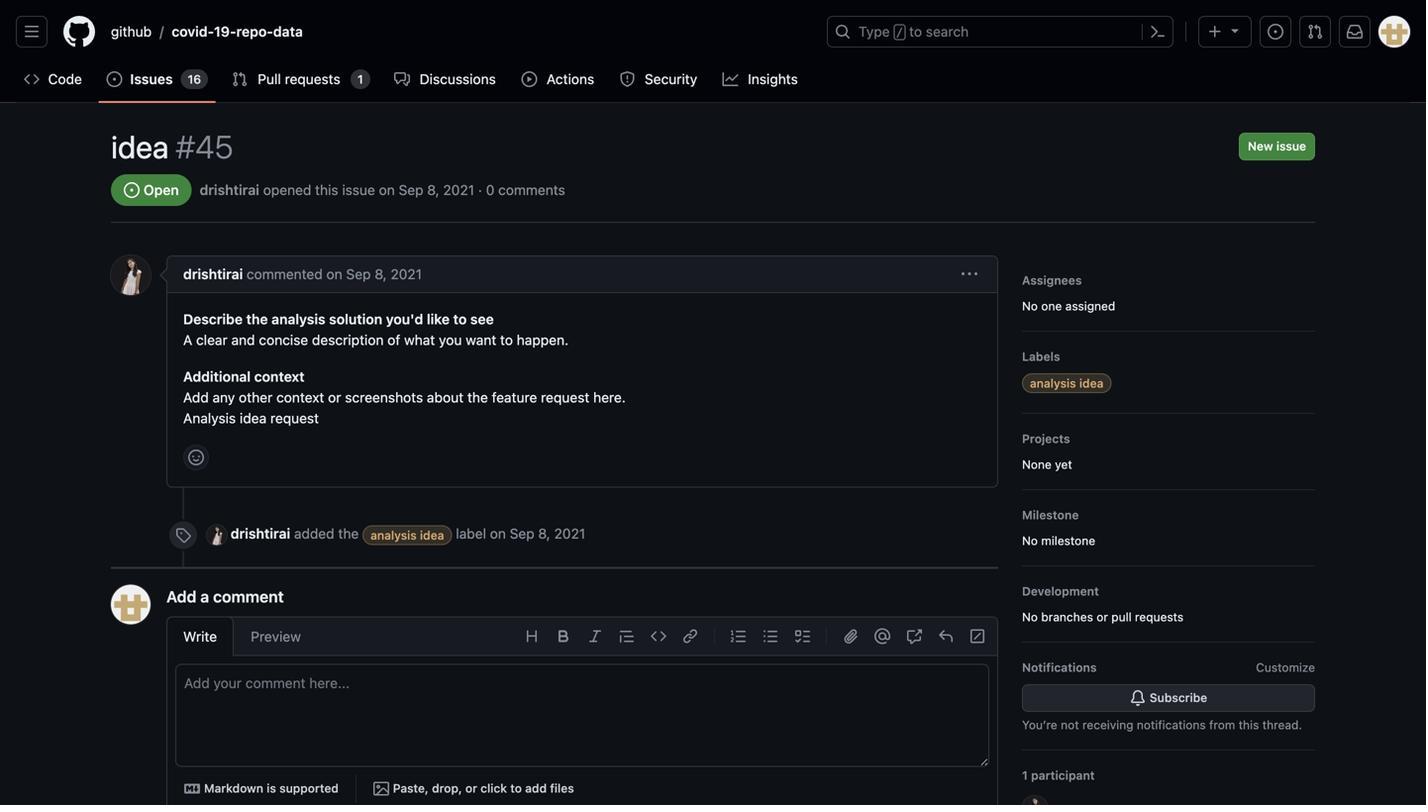 Task type: describe. For each thing, give the bounding box(es) containing it.
branches
[[1042, 610, 1094, 624]]

tag image
[[175, 528, 191, 543]]

covid-
[[172, 23, 214, 40]]

pull requests
[[258, 71, 341, 87]]

you're
[[1022, 718, 1058, 732]]

bell image
[[1130, 691, 1146, 706]]

list unordered image
[[763, 629, 779, 644]]

drishtirai for drishtirai added   the analysis idea label on sep 8, 2021
[[231, 526, 290, 542]]

idea inside additional context add any other context or screenshots about the feature request here. analysis idea request
[[240, 410, 267, 426]]

type
[[859, 23, 890, 40]]

markdown
[[204, 782, 264, 796]]

markdown is supported
[[204, 782, 339, 796]]

markdown is supported link
[[175, 775, 348, 803]]

drishtirai added   the analysis idea label on sep 8, 2021
[[231, 526, 586, 542]]

1 horizontal spatial on
[[379, 182, 395, 198]]

0 vertical spatial issue opened image
[[106, 71, 122, 87]]

insights link
[[715, 64, 808, 94]]

no for no milestone
[[1022, 534, 1038, 548]]

security link
[[612, 64, 707, 94]]

to left search
[[910, 23, 922, 40]]

cross reference image
[[907, 629, 922, 644]]

github link
[[103, 16, 160, 48]]

github / covid-19-repo-data
[[111, 23, 303, 40]]

description
[[312, 332, 384, 348]]

want
[[466, 332, 497, 348]]

added
[[294, 526, 335, 542]]

write tab panel
[[167, 664, 998, 805]]

no branches or pull requests
[[1022, 610, 1184, 624]]

drishtirai commented on sep 8, 2021
[[183, 266, 422, 282]]

yet
[[1055, 458, 1073, 472]]

analysis
[[183, 410, 236, 426]]

add or remove reactions element
[[183, 445, 209, 471]]

discussions
[[420, 71, 496, 87]]

github
[[111, 23, 152, 40]]

to right want
[[500, 332, 513, 348]]

is
[[267, 782, 276, 796]]

drishtirai opened this issue on sep 8, 2021 · 0 comments
[[200, 182, 566, 198]]

add a comment
[[166, 587, 284, 606]]

0 vertical spatial analysis idea link
[[1022, 374, 1112, 393]]

mention image
[[875, 629, 891, 644]]

insights
[[748, 71, 798, 87]]

0 horizontal spatial on
[[327, 266, 343, 282]]

label
[[456, 526, 486, 542]]

assignees
[[1022, 273, 1082, 287]]

repo-
[[236, 23, 273, 40]]

8, inside drishtirai added   the analysis idea label on sep 8, 2021
[[538, 526, 551, 542]]

participant
[[1031, 769, 1095, 783]]

0 horizontal spatial 2021
[[391, 266, 422, 282]]

homepage image
[[63, 16, 95, 48]]

and
[[231, 332, 255, 348]]

image image
[[373, 781, 389, 797]]

new issue link
[[1239, 133, 1316, 160]]

preview
[[251, 629, 301, 645]]

idea inside drishtirai added   the analysis idea label on sep 8, 2021
[[420, 528, 444, 542]]

0 horizontal spatial requests
[[285, 71, 341, 87]]

analysis idea
[[1030, 376, 1104, 390]]

additional
[[183, 369, 251, 385]]

covid-19-repo-data link
[[164, 16, 311, 48]]

paperclip image
[[843, 629, 859, 644]]

not
[[1061, 718, 1079, 732]]

analysis inside describe the analysis solution you'd like to see a clear and concise description of what you want to happen.
[[272, 311, 326, 327]]

italic image
[[587, 629, 603, 644]]

1 for 1
[[358, 72, 363, 86]]

link image
[[683, 629, 698, 644]]

you'd
[[386, 311, 423, 327]]

0
[[486, 182, 495, 198]]

0 vertical spatial request
[[541, 389, 590, 406]]

1 vertical spatial this
[[1239, 718, 1260, 732]]

from
[[1210, 718, 1236, 732]]

solution
[[329, 311, 383, 327]]

show options image
[[962, 267, 978, 282]]

describe the analysis solution you'd like to see a clear and concise description of what you want to happen.
[[183, 311, 569, 348]]

#45
[[176, 128, 233, 165]]

triangle down image
[[1228, 22, 1243, 38]]

select milestones element
[[1022, 506, 1316, 550]]

idea #45
[[111, 128, 233, 165]]

no milestone
[[1022, 534, 1096, 548]]

bold image
[[556, 629, 572, 644]]

actions
[[547, 71, 595, 87]]

to inside button
[[510, 782, 522, 796]]

or for paste, drop, or click to add files
[[466, 782, 477, 796]]

none
[[1022, 458, 1052, 472]]

of
[[388, 332, 400, 348]]

1 participant
[[1022, 769, 1095, 783]]

1 vertical spatial add
[[166, 587, 197, 606]]

pull
[[1112, 610, 1132, 624]]

labels
[[1022, 350, 1061, 364]]

1 vertical spatial request
[[270, 410, 319, 426]]

2 vertical spatial drishtirai link
[[231, 526, 290, 542]]

other
[[239, 389, 273, 406]]

none yet
[[1022, 458, 1073, 472]]

open
[[144, 182, 179, 198]]

comment discussion image
[[394, 71, 410, 87]]

subscribe
[[1150, 691, 1208, 705]]

paste, drop, or click to add files
[[393, 782, 574, 796]]

the inside drishtirai added   the analysis idea label on sep 8, 2021
[[338, 526, 359, 542]]

0 vertical spatial context
[[254, 369, 305, 385]]

discussions link
[[386, 64, 506, 94]]

notifications
[[1137, 718, 1206, 732]]

code
[[48, 71, 82, 87]]

select projects element
[[1022, 430, 1316, 474]]

or for no branches or pull requests
[[1097, 610, 1109, 624]]

drop,
[[432, 782, 462, 796]]

1 vertical spatial issue opened image
[[124, 182, 140, 198]]

or inside additional context add any other context or screenshots about the feature request here. analysis idea request
[[328, 389, 341, 406]]

shield image
[[620, 71, 635, 87]]

requests inside link issues element
[[1135, 610, 1184, 624]]

describe
[[183, 311, 243, 327]]



Task type: vqa. For each thing, say whether or not it's contained in the screenshot.
the topmost the projects
no



Task type: locate. For each thing, give the bounding box(es) containing it.
0 vertical spatial on
[[379, 182, 395, 198]]

issue right the new
[[1277, 139, 1307, 153]]

the inside additional context add any other context or screenshots about the feature request here. analysis idea request
[[468, 389, 488, 406]]

on right label on the bottom
[[490, 526, 506, 542]]

1 horizontal spatial sep
[[399, 182, 424, 198]]

2 vertical spatial sep
[[510, 526, 535, 542]]

2 horizontal spatial 2021
[[554, 526, 586, 542]]

milestone
[[1042, 534, 1096, 548]]

drishtirai down the #45
[[200, 182, 259, 198]]

1 vertical spatial drishtirai
[[183, 266, 243, 282]]

list ordered image
[[731, 629, 747, 644]]

1 left participant
[[1022, 769, 1028, 783]]

/ right 'github'
[[160, 23, 164, 40]]

issue opened image
[[106, 71, 122, 87], [124, 182, 140, 198]]

request down other
[[270, 410, 319, 426]]

idea down assigned
[[1080, 376, 1104, 390]]

comments
[[498, 182, 566, 198]]

analysis
[[272, 311, 326, 327], [1030, 376, 1077, 390], [371, 528, 417, 542]]

assigned
[[1066, 299, 1116, 313]]

issue opened image left open
[[124, 182, 140, 198]]

to left "add" at the bottom left of the page
[[510, 782, 522, 796]]

0 vertical spatial on sep 8, 2021 link
[[327, 266, 422, 282]]

2 horizontal spatial 8,
[[538, 526, 551, 542]]

idea
[[111, 128, 169, 165], [1080, 376, 1104, 390], [240, 410, 267, 426], [420, 528, 444, 542]]

0 horizontal spatial the
[[246, 311, 268, 327]]

one
[[1042, 299, 1062, 313]]

the right about
[[468, 389, 488, 406]]

1 horizontal spatial or
[[466, 782, 477, 796]]

analysis idea link
[[1022, 374, 1112, 393], [363, 525, 452, 545]]

code image right quote image
[[651, 629, 667, 644]]

about
[[427, 389, 464, 406]]

1 horizontal spatial requests
[[1135, 610, 1184, 624]]

@drishtirai image
[[111, 256, 151, 295]]

1 vertical spatial drishtirai link
[[183, 266, 243, 282]]

notifications image
[[1347, 24, 1363, 40]]

0 vertical spatial this
[[315, 182, 338, 198]]

19-
[[214, 23, 236, 40]]

0 horizontal spatial or
[[328, 389, 341, 406]]

1 horizontal spatial issue opened image
[[124, 182, 140, 198]]

2 vertical spatial or
[[466, 782, 477, 796]]

receiving
[[1083, 718, 1134, 732]]

no one assigned
[[1022, 299, 1116, 313]]

0 vertical spatial or
[[328, 389, 341, 406]]

2 vertical spatial drishtirai
[[231, 526, 290, 542]]

/ for github
[[160, 23, 164, 40]]

1 vertical spatial no
[[1022, 534, 1038, 548]]

0 horizontal spatial request
[[270, 410, 319, 426]]

1 horizontal spatial 8,
[[427, 182, 440, 198]]

idea down other
[[240, 410, 267, 426]]

actions link
[[514, 64, 604, 94]]

paste,
[[393, 782, 429, 796]]

code image left code
[[24, 71, 40, 87]]

0 vertical spatial requests
[[285, 71, 341, 87]]

preview button
[[234, 617, 318, 656]]

context
[[254, 369, 305, 385], [276, 389, 324, 406]]

1 vertical spatial code image
[[651, 629, 667, 644]]

0 horizontal spatial on sep 8, 2021 link
[[327, 266, 422, 282]]

2 vertical spatial the
[[338, 526, 359, 542]]

8, up you'd
[[375, 266, 387, 282]]

no inside select assignees element
[[1022, 299, 1038, 313]]

list containing github / covid-19-repo-data
[[103, 16, 815, 48]]

/
[[160, 23, 164, 40], [896, 26, 903, 40]]

select assignees element
[[1022, 271, 1316, 315]]

drishtirai link up the describe
[[183, 266, 243, 282]]

1 vertical spatial on sep 8, 2021 link
[[490, 526, 586, 542]]

context right other
[[276, 389, 324, 406]]

no left one
[[1022, 299, 1038, 313]]

analysis up concise
[[272, 311, 326, 327]]

no inside link issues element
[[1022, 610, 1038, 624]]

1 vertical spatial context
[[276, 389, 324, 406]]

1 vertical spatial 1
[[1022, 769, 1028, 783]]

0 horizontal spatial /
[[160, 23, 164, 40]]

link issues element
[[1022, 583, 1316, 626]]

2 vertical spatial on
[[490, 526, 506, 542]]

issues
[[130, 71, 173, 87]]

new issue
[[1248, 139, 1307, 153]]

thread.
[[1263, 718, 1303, 732]]

1 vertical spatial on
[[327, 266, 343, 282]]

drishtirai link
[[200, 182, 259, 198], [183, 266, 243, 282], [231, 526, 290, 542]]

you
[[439, 332, 462, 348]]

2 vertical spatial no
[[1022, 610, 1038, 624]]

1 horizontal spatial 1
[[1022, 769, 1028, 783]]

requests
[[285, 71, 341, 87], [1135, 610, 1184, 624]]

1 left comment discussion "image"
[[358, 72, 363, 86]]

git pull request image
[[232, 71, 248, 87]]

markdown image
[[184, 781, 200, 797]]

1 horizontal spatial /
[[896, 26, 903, 40]]

the
[[246, 311, 268, 327], [468, 389, 488, 406], [338, 526, 359, 542]]

2 horizontal spatial or
[[1097, 610, 1109, 624]]

issue opened image
[[1268, 24, 1284, 40]]

customize
[[1257, 661, 1316, 675]]

  text field
[[176, 665, 989, 766]]

drishtirai up the describe
[[183, 266, 243, 282]]

to
[[910, 23, 922, 40], [453, 311, 467, 327], [500, 332, 513, 348], [510, 782, 522, 796]]

1 vertical spatial sep
[[346, 266, 371, 282]]

code link
[[16, 64, 91, 94]]

on sep 8, 2021 link up "solution"
[[327, 266, 422, 282]]

2021 right label on the bottom
[[554, 526, 586, 542]]

1 vertical spatial or
[[1097, 610, 1109, 624]]

or inside link issues element
[[1097, 610, 1109, 624]]

2 horizontal spatial the
[[468, 389, 488, 406]]

on right "commented"
[[327, 266, 343, 282]]

/ for type
[[896, 26, 903, 40]]

0 horizontal spatial issue
[[342, 182, 375, 198]]

drishtirai
[[200, 182, 259, 198], [183, 266, 243, 282], [231, 526, 290, 542]]

play image
[[522, 71, 538, 87]]

@johnsmith43233 image
[[111, 585, 151, 625]]

issue
[[1277, 139, 1307, 153], [342, 182, 375, 198]]

0 vertical spatial no
[[1022, 299, 1038, 313]]

new
[[1248, 139, 1274, 153]]

projects
[[1022, 432, 1071, 446]]

add left a
[[166, 587, 197, 606]]

3 no from the top
[[1022, 610, 1038, 624]]

heading image
[[524, 629, 540, 644]]

feature
[[492, 389, 537, 406]]

drishtirai for drishtirai commented on sep 8, 2021
[[183, 266, 243, 282]]

or left pull
[[1097, 610, 1109, 624]]

request
[[541, 389, 590, 406], [270, 410, 319, 426]]

what
[[404, 332, 435, 348]]

a
[[183, 332, 192, 348]]

0 vertical spatial code image
[[24, 71, 40, 87]]

·
[[478, 182, 482, 198]]

1 horizontal spatial this
[[1239, 718, 1260, 732]]

sep right label on the bottom
[[510, 526, 535, 542]]

2 horizontal spatial sep
[[510, 526, 535, 542]]

1 vertical spatial 2021
[[391, 266, 422, 282]]

analysis inside drishtirai added   the analysis idea label on sep 8, 2021
[[371, 528, 417, 542]]

list
[[103, 16, 815, 48]]

to right like
[[453, 311, 467, 327]]

1 horizontal spatial the
[[338, 526, 359, 542]]

0 vertical spatial the
[[246, 311, 268, 327]]

0 horizontal spatial analysis idea link
[[363, 525, 452, 545]]

/ inside github / covid-19-repo-data
[[160, 23, 164, 40]]

0 horizontal spatial analysis
[[272, 311, 326, 327]]

the right "added"
[[338, 526, 359, 542]]

idea inside analysis idea link
[[1080, 376, 1104, 390]]

idea left label on the bottom
[[420, 528, 444, 542]]

drishtirai inside drishtirai added   the analysis idea label on sep 8, 2021
[[231, 526, 290, 542]]

add inside additional context add any other context or screenshots about the feature request here. analysis idea request
[[183, 389, 209, 406]]

2 no from the top
[[1022, 534, 1038, 548]]

/ right type
[[896, 26, 903, 40]]

1 horizontal spatial on sep 8, 2021 link
[[490, 526, 586, 542]]

  text field inside write tab panel
[[176, 665, 989, 766]]

2021 up you'd
[[391, 266, 422, 282]]

add or remove reactions image
[[188, 450, 204, 466]]

command palette image
[[1150, 24, 1166, 40]]

0 vertical spatial drishtirai link
[[200, 182, 259, 198]]

0 vertical spatial drishtirai
[[200, 182, 259, 198]]

0 horizontal spatial 1
[[358, 72, 363, 86]]

on
[[379, 182, 395, 198], [327, 266, 343, 282], [490, 526, 506, 542]]

0 horizontal spatial 8,
[[375, 266, 387, 282]]

screenshots
[[345, 389, 423, 406]]

issue opened image left issues
[[106, 71, 122, 87]]

no down milestone
[[1022, 534, 1038, 548]]

1 vertical spatial the
[[468, 389, 488, 406]]

this right from
[[1239, 718, 1260, 732]]

0 horizontal spatial issue opened image
[[106, 71, 122, 87]]

code image
[[24, 71, 40, 87], [651, 629, 667, 644]]

this
[[315, 182, 338, 198], [1239, 718, 1260, 732]]

1 vertical spatial issue
[[342, 182, 375, 198]]

issue right opened at top left
[[342, 182, 375, 198]]

1 horizontal spatial request
[[541, 389, 590, 406]]

no inside select milestones element
[[1022, 534, 1038, 548]]

1 vertical spatial 8,
[[375, 266, 387, 282]]

8, left ·
[[427, 182, 440, 198]]

or left screenshots
[[328, 389, 341, 406]]

you're not receiving notifications from this thread.
[[1022, 718, 1303, 732]]

sep inside drishtirai added   the analysis idea label on sep 8, 2021
[[510, 526, 535, 542]]

0 horizontal spatial sep
[[346, 266, 371, 282]]

graph image
[[723, 71, 739, 87]]

@drishtirai image
[[207, 525, 227, 545]]

the up and
[[246, 311, 268, 327]]

2 vertical spatial 2021
[[554, 526, 586, 542]]

additional context add any other context or screenshots about the feature request here. analysis idea request
[[183, 369, 626, 426]]

or left "click"
[[466, 782, 477, 796]]

diff ignored image
[[970, 629, 986, 644]]

1 vertical spatial analysis idea link
[[363, 525, 452, 545]]

the inside describe the analysis solution you'd like to see a clear and concise description of what you want to happen.
[[246, 311, 268, 327]]

sep left ·
[[399, 182, 424, 198]]

tasklist image
[[795, 629, 810, 644]]

drishtirai right @drishtirai icon
[[231, 526, 290, 542]]

1 horizontal spatial issue
[[1277, 139, 1307, 153]]

see
[[470, 311, 494, 327]]

on left ·
[[379, 182, 395, 198]]

search
[[926, 23, 969, 40]]

analysis down labels
[[1030, 376, 1077, 390]]

sep up "solution"
[[346, 266, 371, 282]]

2 vertical spatial analysis
[[371, 528, 417, 542]]

happen.
[[517, 332, 569, 348]]

1 vertical spatial requests
[[1135, 610, 1184, 624]]

milestone
[[1022, 508, 1079, 522]]

2021 inside drishtirai added   the analysis idea label on sep 8, 2021
[[554, 526, 586, 542]]

here.
[[593, 389, 626, 406]]

request left the here.
[[541, 389, 590, 406]]

1 vertical spatial analysis
[[1030, 376, 1077, 390]]

0 vertical spatial analysis
[[272, 311, 326, 327]]

0 vertical spatial sep
[[399, 182, 424, 198]]

notifications
[[1022, 661, 1097, 675]]

2021 left ·
[[443, 182, 475, 198]]

0 vertical spatial 1
[[358, 72, 363, 86]]

context up other
[[254, 369, 305, 385]]

0 vertical spatial add
[[183, 389, 209, 406]]

no for no branches or pull requests
[[1022, 610, 1038, 624]]

supported
[[280, 782, 339, 796]]

0 vertical spatial 2021
[[443, 182, 475, 198]]

pull
[[258, 71, 281, 87]]

development
[[1022, 585, 1099, 598]]

data
[[273, 23, 303, 40]]

0 horizontal spatial this
[[315, 182, 338, 198]]

drishtirai link down the #45
[[200, 182, 259, 198]]

drishtirai link for commented
[[183, 266, 243, 282]]

opened
[[263, 182, 311, 198]]

0 vertical spatial issue
[[1277, 139, 1307, 153]]

1 horizontal spatial analysis idea link
[[1022, 374, 1112, 393]]

1 horizontal spatial analysis
[[371, 528, 417, 542]]

like
[[427, 311, 450, 327]]

commented
[[247, 266, 323, 282]]

idea up open
[[111, 128, 169, 165]]

plus image
[[1208, 24, 1224, 40]]

click
[[481, 782, 507, 796]]

this right opened at top left
[[315, 182, 338, 198]]

1 horizontal spatial code image
[[651, 629, 667, 644]]

or inside button
[[466, 782, 477, 796]]

drishtirai link right @drishtirai icon
[[231, 526, 290, 542]]

drishtirai link for opened this issue
[[200, 182, 259, 198]]

paste, drop, or click to add files button
[[364, 775, 583, 803]]

8, right label on the bottom
[[538, 526, 551, 542]]

1 for 1 participant
[[1022, 769, 1028, 783]]

analysis idea link left label on the bottom
[[363, 525, 452, 545]]

0 vertical spatial 8,
[[427, 182, 440, 198]]

concise
[[259, 332, 308, 348]]

drishtirai for drishtirai opened this issue on sep 8, 2021 · 0 comments
[[200, 182, 259, 198]]

analysis idea link down labels
[[1022, 374, 1112, 393]]

2 vertical spatial 8,
[[538, 526, 551, 542]]

comment
[[213, 587, 284, 606]]

2 horizontal spatial on
[[490, 526, 506, 542]]

add up analysis
[[183, 389, 209, 406]]

2 horizontal spatial analysis
[[1030, 376, 1077, 390]]

no for no one assigned
[[1022, 299, 1038, 313]]

on inside drishtirai added   the analysis idea label on sep 8, 2021
[[490, 526, 506, 542]]

on sep 8, 2021 link right label on the bottom
[[490, 526, 586, 542]]

1 no from the top
[[1022, 299, 1038, 313]]

git pull request image
[[1308, 24, 1324, 40]]

no left branches
[[1022, 610, 1038, 624]]

reply image
[[938, 629, 954, 644]]

add a comment tab list
[[166, 617, 318, 656]]

add
[[525, 782, 547, 796]]

type / to search
[[859, 23, 969, 40]]

a
[[200, 587, 209, 606]]

1
[[358, 72, 363, 86], [1022, 769, 1028, 783]]

analysis left label on the bottom
[[371, 528, 417, 542]]

/ inside type / to search
[[896, 26, 903, 40]]

quote image
[[619, 629, 635, 644]]

write
[[183, 629, 217, 645]]

1 horizontal spatial 2021
[[443, 182, 475, 198]]

no
[[1022, 299, 1038, 313], [1022, 534, 1038, 548], [1022, 610, 1038, 624]]

subscribe button
[[1022, 685, 1316, 712]]

0 horizontal spatial code image
[[24, 71, 40, 87]]



